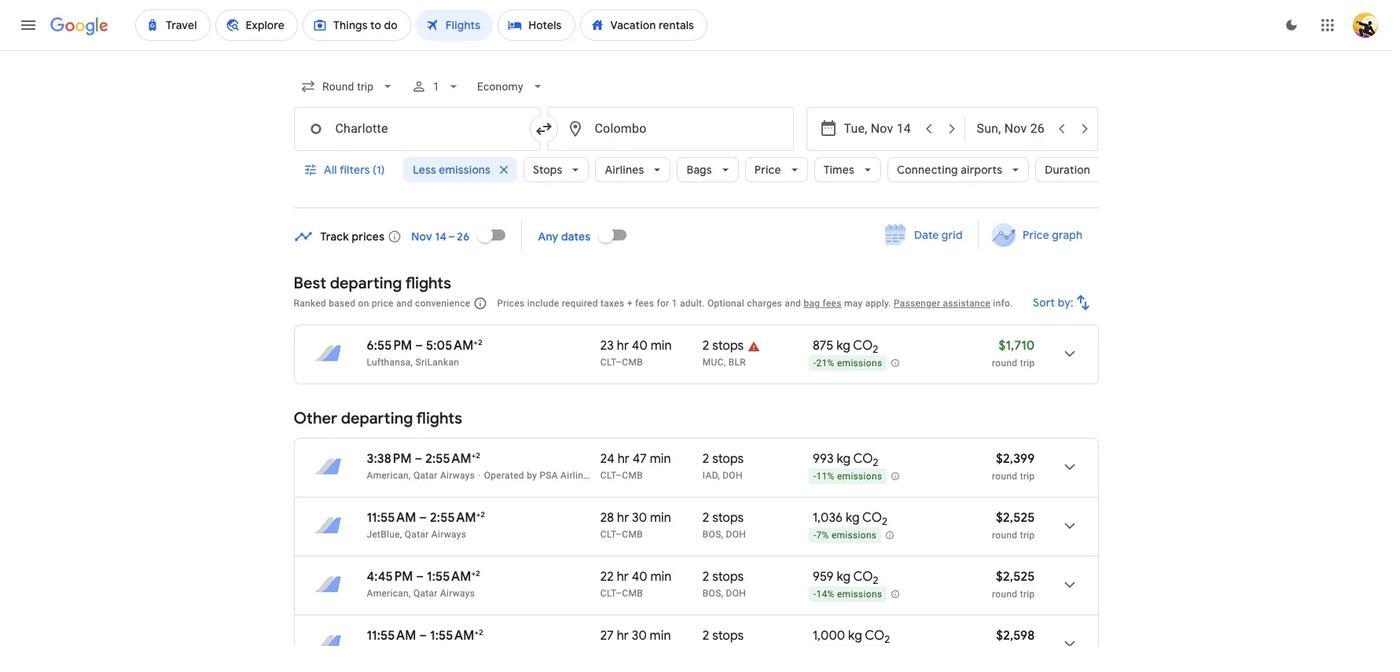 Task type: locate. For each thing, give the bounding box(es) containing it.
24
[[601, 451, 615, 467]]

total duration 27 hr 30 min. element
[[601, 628, 703, 646]]

1
[[433, 80, 439, 93], [672, 298, 677, 309]]

round down 2525 us dollars text field
[[992, 530, 1018, 541]]

nov 14 – 26
[[411, 229, 470, 243]]

price for price graph
[[1023, 228, 1050, 242]]

airlines
[[605, 163, 644, 177], [561, 470, 594, 481]]

1 2 stops bos , doh from the top
[[703, 510, 746, 540]]

co for 1,036 kg co 2
[[863, 510, 882, 526]]

price inside popup button
[[755, 163, 781, 177]]

2 2 stops from the top
[[703, 628, 744, 644]]

min for 24 hr 47 min
[[650, 451, 671, 467]]

1 2 stops flight. element from the top
[[703, 338, 744, 356]]

round inside $2,399 round trip
[[992, 471, 1018, 482]]

stops down the layover (1 of 2) is a 2 hr 14 min layover at boston logan international airport in boston. layover (2 of 2) is a 1 hr 20 min layover at hamad international airport in doha. element
[[712, 628, 744, 644]]

include
[[527, 298, 559, 309]]

Arrival time: 2:55 AM on  Thursday, November 16. text field
[[426, 450, 480, 467], [430, 509, 485, 526]]

2:55 am up jetblue, qatar airways
[[430, 510, 476, 526]]

1 40 from the top
[[632, 338, 648, 354]]

layover (1 of 2) is a 2 hr 14 min layover at boston logan international airport in boston. layover (2 of 2) is a 1 hr 20 min layover at hamad international airport in doha. element
[[703, 587, 805, 600]]

0 vertical spatial american,
[[367, 470, 411, 481]]

11:55 am for 1:55 am
[[367, 628, 416, 644]]

$2,598
[[996, 628, 1035, 644]]

stops inside 2 stops iad , doh
[[712, 451, 744, 467]]

cmb inside 24 hr 47 min clt – cmb
[[622, 470, 643, 481]]

0 vertical spatial 2 stops bos , doh
[[703, 510, 746, 540]]

blr
[[729, 357, 746, 368]]

clt inside 28 hr 30 min clt – cmb
[[601, 529, 616, 540]]

1 horizontal spatial airlines
[[605, 163, 644, 177]]

flights up the convenience
[[405, 274, 451, 293]]

0 vertical spatial 2 stops
[[703, 338, 744, 354]]

hr inside 28 hr 30 min clt – cmb
[[617, 510, 629, 526]]

hr for 22
[[617, 569, 629, 585]]

kg right 1,000
[[848, 628, 862, 644]]

clt for 23
[[601, 357, 616, 368]]

+ inside 4:45 pm – 1:55 am + 2
[[471, 568, 476, 579]]

2 stops bos , doh
[[703, 510, 746, 540], [703, 569, 746, 599]]

price right bags popup button
[[755, 163, 781, 177]]

required
[[562, 298, 598, 309]]

kg up the -7% emissions
[[846, 510, 860, 526]]

clt for 24
[[601, 470, 616, 481]]

2 vertical spatial qatar
[[413, 588, 438, 599]]

2 trip from the top
[[1020, 471, 1035, 482]]

1 horizontal spatial price
[[1023, 228, 1050, 242]]

ranked based on price and convenience
[[294, 298, 470, 309]]

959
[[813, 569, 834, 585]]

kg for 993
[[837, 451, 851, 467]]

1 horizontal spatial fees
[[823, 298, 842, 309]]

times button
[[814, 151, 881, 189]]

clt down 28
[[601, 529, 616, 540]]

2 stops from the top
[[712, 451, 744, 467]]

clt inside 22 hr 40 min clt – cmb
[[601, 588, 616, 599]]

kg inside 875 kg co 2
[[837, 338, 851, 354]]

1:55 am inside 4:45 pm – 1:55 am + 2
[[427, 569, 471, 585]]

other
[[294, 409, 337, 428]]

hr inside 23 hr 40 min clt – cmb
[[617, 338, 629, 354]]

0 vertical spatial 30
[[632, 510, 647, 526]]

0 vertical spatial bos
[[703, 529, 721, 540]]

2 stops flight. element down layover (1 of 2) is a 7 hr 4 min layover at boston logan international airport in boston. layover (2 of 2) is a 2 hr 20 min layover at hamad international airport in doha. element
[[703, 569, 744, 587]]

2 stops flight. element up muc , blr
[[703, 338, 744, 356]]

0 vertical spatial american, qatar airways
[[367, 470, 475, 481]]

40 right 22
[[632, 569, 648, 585]]

1 fees from the left
[[635, 298, 654, 309]]

1 clt from the top
[[601, 357, 616, 368]]

departing for other
[[341, 409, 413, 428]]

2 stops bos , doh for 22 hr 40 min
[[703, 569, 746, 599]]

american, qatar airways down leaves charlotte douglas international airport at 3:38 pm on tuesday, november 14 and arrives at bandaranaike international airport at 2:55 am on thursday, november 16. 'element'
[[367, 470, 475, 481]]

fees left for
[[635, 298, 654, 309]]

layover (1 of 2) is a 7 hr 4 min layover at boston logan international airport in boston. layover (2 of 2) is a 2 hr 20 min layover at hamad international airport in doha. element
[[703, 528, 805, 541]]

2 $2,525 round trip from the top
[[992, 569, 1035, 600]]

$2,525 for 1,036
[[996, 510, 1035, 526]]

min down for
[[651, 338, 672, 354]]

1 vertical spatial airways
[[431, 529, 466, 540]]

1 vertical spatial airlines
[[561, 470, 594, 481]]

emissions for 959
[[837, 589, 882, 600]]

stops for 24 hr 47 min
[[712, 451, 744, 467]]

$2,525 round trip
[[992, 510, 1035, 541], [992, 569, 1035, 600]]

1 vertical spatial 30
[[632, 628, 647, 644]]

clt for 22
[[601, 588, 616, 599]]

trip down $1,710 text box
[[1020, 358, 1035, 369]]

-7% emissions
[[814, 530, 877, 541]]

hr for 24
[[618, 451, 630, 467]]

hr inside total duration 27 hr 30 min. element
[[617, 628, 629, 644]]

2 stops bos , doh down iad
[[703, 510, 746, 540]]

– down total duration 28 hr 30 min. element
[[616, 529, 622, 540]]

2 stops bos , doh for 28 hr 30 min
[[703, 510, 746, 540]]

- for 993
[[814, 471, 816, 482]]

change appearance image
[[1273, 6, 1311, 44]]

Departure time: 11:55 AM. text field
[[367, 628, 416, 644]]

co inside 1,036 kg co 2
[[863, 510, 882, 526]]

cmb down 47
[[622, 470, 643, 481]]

2 11:55 am from the top
[[367, 628, 416, 644]]

co up -14% emissions on the right
[[853, 569, 873, 585]]

emissions right less at top left
[[439, 163, 491, 177]]

1 vertical spatial $2,525 round trip
[[992, 569, 1035, 600]]

layover (1 of 2) is a 2 hr 58 min layover at dulles international airport in washington. layover (2 of 2) is a 2 hr 55 min layover at hamad international airport in doha. element
[[703, 469, 805, 482]]

cmb for 28
[[622, 529, 643, 540]]

none search field containing all filters (1)
[[294, 68, 1117, 208]]

hr right 24
[[618, 451, 630, 467]]

1 vertical spatial 11:55 am
[[367, 628, 416, 644]]

1 vertical spatial arrival time: 2:55 am on  thursday, november 16. text field
[[430, 509, 485, 526]]

departing up on
[[330, 274, 402, 293]]

prices include required taxes + fees for 1 adult. optional charges and bag fees may apply. passenger assistance
[[497, 298, 991, 309]]

min for 22 hr 40 min
[[651, 569, 672, 585]]

0 vertical spatial 1:55 am
[[427, 569, 471, 585]]

2 2 stops flight. element from the top
[[703, 451, 744, 469]]

3 2 stops flight. element from the top
[[703, 510, 744, 528]]

airways down leaves charlotte douglas international airport at 11:55 am on tuesday, november 14 and arrives at bandaranaike international airport at 2:55 am on thursday, november 16. element
[[431, 529, 466, 540]]

min inside 23 hr 40 min clt – cmb
[[651, 338, 672, 354]]

american, qatar airways down leaves charlotte douglas international airport at 4:45 pm on tuesday, november 14 and arrives at bandaranaike international airport at 1:55 am on thursday, november 16. element
[[367, 588, 475, 599]]

round for 875
[[992, 358, 1018, 369]]

3 trip from the top
[[1020, 530, 1035, 541]]

co up the -7% emissions
[[863, 510, 882, 526]]

price inside button
[[1023, 228, 1050, 242]]

2 stops iad , doh
[[703, 451, 744, 481]]

round down $1,710 text box
[[992, 358, 1018, 369]]

4 clt from the top
[[601, 588, 616, 599]]

4 round from the top
[[992, 589, 1018, 600]]

cmb
[[622, 357, 643, 368], [622, 470, 643, 481], [622, 529, 643, 540], [622, 588, 643, 599]]

and
[[396, 298, 413, 309], [785, 298, 801, 309]]

qatar for 11:55 am
[[405, 529, 429, 540]]

co inside 959 kg co 2
[[853, 569, 873, 585]]

4 trip from the top
[[1020, 589, 1035, 600]]

all
[[324, 163, 337, 177]]

cmb down 'total duration 23 hr 40 min.' element
[[622, 357, 643, 368]]

21%
[[816, 358, 835, 369]]

kg
[[837, 338, 851, 354], [837, 451, 851, 467], [846, 510, 860, 526], [837, 569, 851, 585], [848, 628, 862, 644]]

11:55 am inside 11:55 am – 2:55 am + 2
[[367, 510, 416, 526]]

1 vertical spatial 1
[[672, 298, 677, 309]]

min up eagle
[[650, 451, 671, 467]]

co for 993 kg co 2
[[853, 451, 873, 467]]

3 cmb from the top
[[622, 529, 643, 540]]

flights for best departing flights
[[405, 274, 451, 293]]

srilankan
[[416, 357, 459, 368]]

kg up -21% emissions
[[837, 338, 851, 354]]

american, qatar airways
[[367, 470, 475, 481], [367, 588, 475, 599]]

min inside 28 hr 30 min clt – cmb
[[650, 510, 671, 526]]

2 stops flight. element down iad
[[703, 510, 744, 528]]

None text field
[[294, 107, 541, 151], [547, 107, 794, 151], [294, 107, 541, 151], [547, 107, 794, 151]]

american
[[609, 470, 651, 481]]

bos down total duration 22 hr 40 min. 'element'
[[703, 588, 721, 599]]

fees right bag
[[823, 298, 842, 309]]

2:55 am inside 11:55 am – 2:55 am + 2
[[430, 510, 476, 526]]

2 cmb from the top
[[622, 470, 643, 481]]

$2,525 round trip up 2525 us dollars text box
[[992, 510, 1035, 541]]

co up -11% emissions
[[853, 451, 873, 467]]

qatar down leaves charlotte douglas international airport at 11:55 am on tuesday, november 14 and arrives at bandaranaike international airport at 2:55 am on thursday, november 16. element
[[405, 529, 429, 540]]

less emissions
[[413, 163, 491, 177]]

+ inside 3:38 pm – 2:55 am + 2
[[472, 450, 476, 461]]

qatar down 4:45 pm – 1:55 am + 2
[[413, 588, 438, 599]]

main content containing best departing flights
[[294, 216, 1099, 646]]

trip down 2525 us dollars text field
[[1020, 530, 1035, 541]]

- down 875
[[814, 358, 816, 369]]

, for 24 hr 47 min
[[718, 470, 720, 481]]

2 - from the top
[[814, 471, 816, 482]]

0 vertical spatial airways
[[440, 470, 475, 481]]

1 vertical spatial price
[[1023, 228, 1050, 242]]

1 vertical spatial 2 stops
[[703, 628, 744, 644]]

0 vertical spatial doh
[[723, 470, 743, 481]]

30
[[632, 510, 647, 526], [632, 628, 647, 644]]

0 vertical spatial departing
[[330, 274, 402, 293]]

- down '1,036'
[[814, 530, 816, 541]]

any
[[538, 229, 559, 243]]

doh down layover (1 of 2) is a 2 hr 58 min layover at dulles international airport in washington. layover (2 of 2) is a 2 hr 55 min layover at hamad international airport in doha. element
[[726, 529, 746, 540]]

doh inside 2 stops iad , doh
[[723, 470, 743, 481]]

2 bos from the top
[[703, 588, 721, 599]]

price button
[[745, 151, 808, 189]]

airways
[[440, 470, 475, 481], [431, 529, 466, 540], [440, 588, 475, 599]]

doh for 24 hr 47 min
[[723, 470, 743, 481]]

None field
[[294, 72, 402, 101], [471, 72, 552, 101], [294, 72, 402, 101], [471, 72, 552, 101]]

price graph button
[[982, 221, 1096, 249]]

0 vertical spatial $2,525 round trip
[[992, 510, 1035, 541]]

1 cmb from the top
[[622, 357, 643, 368]]

$2,525 down $2,399 round trip
[[996, 510, 1035, 526]]

+ inside the 6:55 pm – 5:05 am + 2
[[474, 337, 478, 348]]

best departing flights
[[294, 274, 451, 293]]

graph
[[1052, 228, 1083, 242]]

1 vertical spatial 40
[[632, 569, 648, 585]]

stops up layover (1 of 2) is a 7 hr 4 min layover at boston logan international airport in boston. layover (2 of 2) is a 2 hr 20 min layover at hamad international airport in doha. element
[[712, 510, 744, 526]]

flights for other departing flights
[[416, 409, 462, 428]]

trip inside $2,399 round trip
[[1020, 471, 1035, 482]]

$2,525
[[996, 510, 1035, 526], [996, 569, 1035, 585]]

None search field
[[294, 68, 1117, 208]]

cmb down total duration 28 hr 30 min. element
[[622, 529, 643, 540]]

flight details. leaves charlotte douglas international airport at 11:55 am on tuesday, november 14 and arrives at bandaranaike international airport at 2:55 am on thursday, november 16. image
[[1051, 507, 1089, 545]]

1710 US dollars text field
[[999, 338, 1035, 354]]

emissions for 875
[[837, 358, 882, 369]]

1 vertical spatial doh
[[726, 529, 746, 540]]

0 vertical spatial qatar
[[413, 470, 438, 481]]

– right as
[[616, 470, 622, 481]]

+ for 23
[[474, 337, 478, 348]]

0 vertical spatial 2:55 am
[[426, 451, 472, 467]]

co inside 875 kg co 2
[[853, 338, 873, 354]]

departing up '3:38 pm' "text box"
[[341, 409, 413, 428]]

4 2 stops flight. element from the top
[[703, 569, 744, 587]]

– inside 11:55 am – 1:55 am + 2
[[419, 628, 427, 644]]

2 2 stops bos , doh from the top
[[703, 569, 746, 599]]

3 - from the top
[[814, 530, 816, 541]]

round down 2525 us dollars text box
[[992, 589, 1018, 600]]

co inside 993 kg co 2
[[853, 451, 873, 467]]

all filters (1)
[[324, 163, 385, 177]]

trip down $2,399 text field
[[1020, 471, 1035, 482]]

hr right 28
[[617, 510, 629, 526]]

1 vertical spatial 2:55 am
[[430, 510, 476, 526]]

bos down iad
[[703, 529, 721, 540]]

2:55 am
[[426, 451, 472, 467], [430, 510, 476, 526]]

2 inside 875 kg co 2
[[873, 343, 879, 356]]

round inside $1,710 round trip
[[992, 358, 1018, 369]]

3 round from the top
[[992, 530, 1018, 541]]

1 horizontal spatial and
[[785, 298, 801, 309]]

flight details. leaves charlotte douglas international airport at 11:55 am on tuesday, november 14 and arrives at bandaranaike international airport at 1:55 am on thursday, november 16. image
[[1051, 625, 1089, 646]]

airlines left as
[[561, 470, 594, 481]]

kg inside 1,036 kg co 2
[[846, 510, 860, 526]]

arrival time: 2:55 am on  thursday, november 16. text field right 3:38 pm
[[426, 450, 480, 467]]

1 bos from the top
[[703, 529, 721, 540]]

1,000 kg co
[[813, 628, 885, 644]]

+ inside 11:55 am – 2:55 am + 2
[[476, 509, 481, 520]]

875 kg co 2
[[813, 338, 879, 356]]

doh down layover (1 of 2) is a 7 hr 4 min layover at boston logan international airport in boston. layover (2 of 2) is a 2 hr 20 min layover at hamad international airport in doha. element
[[726, 588, 746, 599]]

2:55 am inside 3:38 pm – 2:55 am + 2
[[426, 451, 472, 467]]

0 vertical spatial 11:55 am
[[367, 510, 416, 526]]

times
[[824, 163, 855, 177]]

0 vertical spatial airlines
[[605, 163, 644, 177]]

+ for 24
[[472, 450, 476, 461]]

kg up -11% emissions
[[837, 451, 851, 467]]

30 inside 28 hr 30 min clt – cmb
[[632, 510, 647, 526]]

min inside 24 hr 47 min clt – cmb
[[650, 451, 671, 467]]

2:55 am for 3:38 pm
[[426, 451, 472, 467]]

$1,710
[[999, 338, 1035, 354]]

best
[[294, 274, 326, 293]]

trip inside $1,710 round trip
[[1020, 358, 1035, 369]]

trip for 875
[[1020, 358, 1035, 369]]

min right the 27
[[650, 628, 671, 644]]

– up lufthansa, srilankan
[[415, 338, 423, 354]]

0 horizontal spatial and
[[396, 298, 413, 309]]

kg inside 959 kg co 2
[[837, 569, 851, 585]]

– right the 4:45 pm
[[416, 569, 424, 585]]

arrival time: 2:55 am on  thursday, november 16. text field up jetblue, qatar airways
[[430, 509, 485, 526]]

departing
[[330, 274, 402, 293], [341, 409, 413, 428]]

1 vertical spatial departing
[[341, 409, 413, 428]]

price graph
[[1023, 228, 1083, 242]]

leaves charlotte douglas international airport at 11:55 am on tuesday, november 14 and arrives at bandaranaike international airport at 1:55 am on thursday, november 16. element
[[367, 627, 483, 644]]

1 horizontal spatial 1
[[672, 298, 677, 309]]

0 vertical spatial 40
[[632, 338, 648, 354]]

round
[[992, 358, 1018, 369], [992, 471, 1018, 482], [992, 530, 1018, 541], [992, 589, 1018, 600]]

trip down 2525 us dollars text box
[[1020, 589, 1035, 600]]

airways down arrival time: 1:55 am on  thursday, november 16. text box
[[440, 588, 475, 599]]

, left the blr
[[724, 357, 726, 368]]

fees
[[635, 298, 654, 309], [823, 298, 842, 309]]

2 stops flight. element
[[703, 338, 744, 356], [703, 451, 744, 469], [703, 510, 744, 528], [703, 569, 744, 587], [703, 628, 744, 646]]

apply.
[[865, 298, 891, 309]]

2 and from the left
[[785, 298, 801, 309]]

1 american, from the top
[[367, 470, 411, 481]]

0 horizontal spatial airlines
[[561, 470, 594, 481]]

2 $2,525 from the top
[[996, 569, 1035, 585]]

cmb inside 22 hr 40 min clt – cmb
[[622, 588, 643, 599]]

clt for 28
[[601, 529, 616, 540]]

2 inside 11:55 am – 2:55 am + 2
[[481, 509, 485, 520]]

2 inside 993 kg co 2
[[873, 456, 879, 470]]

– down total duration 22 hr 40 min. 'element'
[[616, 588, 622, 599]]

cmb inside 23 hr 40 min clt – cmb
[[622, 357, 643, 368]]

-14% emissions
[[814, 589, 882, 600]]

11:55 am inside 11:55 am – 1:55 am + 2
[[367, 628, 416, 644]]

cmb inside 28 hr 30 min clt – cmb
[[622, 529, 643, 540]]

2 stops down the layover (1 of 2) is a 2 hr 14 min layover at boston logan international airport in boston. layover (2 of 2) is a 1 hr 20 min layover at hamad international airport in doha. element
[[703, 628, 744, 644]]

less emissions button
[[404, 151, 517, 189]]

ranked
[[294, 298, 326, 309]]

emissions down 875 kg co 2
[[837, 358, 882, 369]]

1:55 am inside 11:55 am – 1:55 am + 2
[[430, 628, 475, 644]]

1 american, qatar airways from the top
[[367, 470, 475, 481]]

kg up -14% emissions on the right
[[837, 569, 851, 585]]

0 vertical spatial $2,525
[[996, 510, 1035, 526]]

-11% emissions
[[814, 471, 882, 482]]

2 stops bos , doh down layover (1 of 2) is a 7 hr 4 min layover at boston logan international airport in boston. layover (2 of 2) is a 2 hr 20 min layover at hamad international airport in doha. element
[[703, 569, 746, 599]]

1 round from the top
[[992, 358, 1018, 369]]

40
[[632, 338, 648, 354], [632, 569, 648, 585]]

- for 1,036
[[814, 530, 816, 541]]

clt down 24
[[601, 470, 616, 481]]

leaves charlotte douglas international airport at 3:38 pm on tuesday, november 14 and arrives at bandaranaike international airport at 2:55 am on thursday, november 16. element
[[367, 450, 480, 467]]

leaves charlotte douglas international airport at 6:55 pm on tuesday, november 14 and arrives at bandaranaike international airport at 5:05 am on thursday, november 16. element
[[367, 337, 482, 354]]

2 stops flight. element for 22 hr 40 min
[[703, 569, 744, 587]]

co up -21% emissions
[[853, 338, 873, 354]]

emissions
[[439, 163, 491, 177], [837, 358, 882, 369], [837, 471, 882, 482], [832, 530, 877, 541], [837, 589, 882, 600]]

emissions down 959 kg co 2 on the right of page
[[837, 589, 882, 600]]

0 horizontal spatial fees
[[635, 298, 654, 309]]

3 stops from the top
[[712, 510, 744, 526]]

bos for 22 hr 40 min
[[703, 588, 721, 599]]

date grid button
[[873, 221, 975, 249]]

1 vertical spatial 2 stops bos , doh
[[703, 569, 746, 599]]

hr
[[617, 338, 629, 354], [618, 451, 630, 467], [617, 510, 629, 526], [617, 569, 629, 585], [617, 628, 629, 644]]

flights up 3:38 pm – 2:55 am + 2
[[416, 409, 462, 428]]

sort
[[1033, 296, 1055, 310]]

1 vertical spatial 1:55 am
[[430, 628, 475, 644]]

trip for 1,036
[[1020, 530, 1035, 541]]

connecting airports
[[897, 163, 1003, 177]]

2 stops up muc , blr
[[703, 338, 744, 354]]

1 11:55 am from the top
[[367, 510, 416, 526]]

hr inside 22 hr 40 min clt – cmb
[[617, 569, 629, 585]]

doh for 22 hr 40 min
[[726, 588, 746, 599]]

clt inside 24 hr 47 min clt – cmb
[[601, 470, 616, 481]]

total duration 23 hr 40 min. element
[[601, 338, 703, 356]]

min down eagle
[[650, 510, 671, 526]]

psa
[[540, 470, 558, 481]]

kg inside 993 kg co 2
[[837, 451, 851, 467]]

1 - from the top
[[814, 358, 816, 369]]

Return text field
[[977, 108, 1049, 150]]

lufthansa, srilankan
[[367, 357, 459, 368]]

1 vertical spatial american,
[[367, 588, 411, 599]]

emissions down 993 kg co 2
[[837, 471, 882, 482]]

4 cmb from the top
[[622, 588, 643, 599]]

0 horizontal spatial price
[[755, 163, 781, 177]]

, right eagle
[[718, 470, 720, 481]]

main content
[[294, 216, 1099, 646]]

min inside 22 hr 40 min clt – cmb
[[651, 569, 672, 585]]

1:55 am
[[427, 569, 471, 585], [430, 628, 475, 644]]

muc
[[703, 357, 724, 368]]

1 vertical spatial $2,525
[[996, 569, 1035, 585]]

2 40 from the top
[[632, 569, 648, 585]]

muc , blr
[[703, 357, 746, 368]]

co
[[853, 338, 873, 354], [853, 451, 873, 467], [863, 510, 882, 526], [853, 569, 873, 585], [865, 628, 885, 644]]

11:55 am down the 4:45 pm
[[367, 628, 416, 644]]

clt inside 23 hr 40 min clt – cmb
[[601, 357, 616, 368]]

2 vertical spatial doh
[[726, 588, 746, 599]]

qatar down leaves charlotte douglas international airport at 3:38 pm on tuesday, november 14 and arrives at bandaranaike international airport at 2:55 am on thursday, november 16. 'element'
[[413, 470, 438, 481]]

47
[[633, 451, 647, 467]]

4 stops from the top
[[712, 569, 744, 585]]

0 vertical spatial arrival time: 2:55 am on  thursday, november 16. text field
[[426, 450, 480, 467]]

$2,525 left flight details. leaves charlotte douglas international airport at 4:45 pm on tuesday, november 14 and arrives at bandaranaike international airport at 1:55 am on thursday, november 16. icon
[[996, 569, 1035, 585]]

3 clt from the top
[[601, 529, 616, 540]]

american, down 3:38 pm
[[367, 470, 411, 481]]

1 $2,525 round trip from the top
[[992, 510, 1035, 541]]

round down $2,399 text field
[[992, 471, 1018, 482]]

emissions for 993
[[837, 471, 882, 482]]

$2,525 round trip up the $2,598
[[992, 569, 1035, 600]]

, down layover (1 of 2) is a 2 hr 58 min layover at dulles international airport in washington. layover (2 of 2) is a 2 hr 55 min layover at hamad international airport in doha. element
[[721, 529, 724, 540]]

30 for 28
[[632, 510, 647, 526]]

stops
[[712, 338, 744, 354], [712, 451, 744, 467], [712, 510, 744, 526], [712, 569, 744, 585], [712, 628, 744, 644]]

11:55 am
[[367, 510, 416, 526], [367, 628, 416, 644]]

1 vertical spatial flights
[[416, 409, 462, 428]]

2
[[478, 337, 482, 348], [703, 338, 709, 354], [873, 343, 879, 356], [476, 450, 480, 461], [703, 451, 709, 467], [873, 456, 879, 470], [481, 509, 485, 520], [703, 510, 709, 526], [882, 515, 888, 528], [476, 568, 480, 579], [703, 569, 709, 585], [873, 574, 879, 587], [479, 627, 483, 638], [703, 628, 709, 644]]

and right price
[[396, 298, 413, 309]]

for
[[657, 298, 669, 309]]

, inside 2 stops iad , doh
[[718, 470, 720, 481]]

0 vertical spatial 1
[[433, 80, 439, 93]]

stops up iad
[[712, 451, 744, 467]]

2 inside 959 kg co 2
[[873, 574, 879, 587]]

2 inside 11:55 am – 1:55 am + 2
[[479, 627, 483, 638]]

1 trip from the top
[[1020, 358, 1035, 369]]

hr inside 24 hr 47 min clt – cmb
[[618, 451, 630, 467]]

+ for 22
[[471, 568, 476, 579]]

by
[[527, 470, 537, 481]]

nov
[[411, 229, 432, 243]]

co right 1,000
[[865, 628, 885, 644]]

40 inside 23 hr 40 min clt – cmb
[[632, 338, 648, 354]]

1 vertical spatial american, qatar airways
[[367, 588, 475, 599]]

1 $2,525 from the top
[[996, 510, 1035, 526]]

+ for 28
[[476, 509, 481, 520]]

hr right the 27
[[617, 628, 629, 644]]

2 vertical spatial airways
[[440, 588, 475, 599]]

min right 22
[[651, 569, 672, 585]]

40 right the 23
[[632, 338, 648, 354]]

emissions for 1,036
[[832, 530, 877, 541]]

stops up the layover (1 of 2) is a 2 hr 14 min layover at boston logan international airport in boston. layover (2 of 2) is a 1 hr 20 min layover at hamad international airport in doha. element
[[712, 569, 744, 585]]

2 clt from the top
[[601, 470, 616, 481]]

eagle
[[654, 470, 678, 481]]

30 right the 27
[[632, 628, 647, 644]]

40 inside 22 hr 40 min clt – cmb
[[632, 569, 648, 585]]

- down 993
[[814, 471, 816, 482]]

airlines right the stops popup button
[[605, 163, 644, 177]]

4:45 pm
[[367, 569, 413, 585]]

0 horizontal spatial 1
[[433, 80, 439, 93]]

$2,525 round trip for 959
[[992, 569, 1035, 600]]

airways down leaves charlotte douglas international airport at 3:38 pm on tuesday, november 14 and arrives at bandaranaike international airport at 2:55 am on thursday, november 16. 'element'
[[440, 470, 475, 481]]

0 vertical spatial flights
[[405, 274, 451, 293]]

- down 959
[[814, 589, 816, 600]]

stops up muc , blr
[[712, 338, 744, 354]]

charges
[[747, 298, 782, 309]]

4 - from the top
[[814, 589, 816, 600]]

1 inside popup button
[[433, 80, 439, 93]]

bags
[[687, 163, 712, 177]]

, down layover (1 of 2) is a 7 hr 4 min layover at boston logan international airport in boston. layover (2 of 2) is a 2 hr 20 min layover at hamad international airport in doha. element
[[721, 588, 724, 599]]

american,
[[367, 470, 411, 481], [367, 588, 411, 599]]

1 vertical spatial qatar
[[405, 529, 429, 540]]

11:55 am for 2:55 am
[[367, 510, 416, 526]]

hr right the 23
[[617, 338, 629, 354]]

flight details. leaves charlotte douglas international airport at 3:38 pm on tuesday, november 14 and arrives at bandaranaike international airport at 2:55 am on thursday, november 16. image
[[1051, 448, 1089, 486]]

qatar
[[413, 470, 438, 481], [405, 529, 429, 540], [413, 588, 438, 599]]

– down 'total duration 23 hr 40 min.' element
[[616, 357, 622, 368]]

clt down the 23
[[601, 357, 616, 368]]

– up jetblue, qatar airways
[[419, 510, 427, 526]]

airports
[[961, 163, 1003, 177]]

– inside 3:38 pm – 2:55 am + 2
[[415, 451, 422, 467]]

clt down 22
[[601, 588, 616, 599]]

total duration 24 hr 47 min. element
[[601, 451, 703, 469]]

hr right 22
[[617, 569, 629, 585]]

1 vertical spatial bos
[[703, 588, 721, 599]]

on
[[358, 298, 369, 309]]

, for 28 hr 30 min
[[721, 529, 724, 540]]

11%
[[816, 471, 835, 482]]

4:45 pm – 1:55 am + 2
[[367, 568, 480, 585]]

0 vertical spatial price
[[755, 163, 781, 177]]

2 round from the top
[[992, 471, 1018, 482]]



Task type: describe. For each thing, give the bounding box(es) containing it.
22
[[601, 569, 614, 585]]

+ inside 11:55 am – 1:55 am + 2
[[475, 627, 479, 638]]

arrival time: 2:55 am on  thursday, november 16. text field for 11:55 am
[[430, 509, 485, 526]]

993 kg co 2
[[813, 451, 879, 470]]

$1,710 round trip
[[992, 338, 1035, 369]]

iad
[[703, 470, 718, 481]]

2 inside 2 stops iad , doh
[[703, 451, 709, 467]]

$2,399
[[996, 451, 1035, 467]]

2 stops flight. element for 24 hr 47 min
[[703, 451, 744, 469]]

kg for 1,036
[[846, 510, 860, 526]]

1 inside main content
[[672, 298, 677, 309]]

main menu image
[[19, 16, 38, 35]]

filters
[[339, 163, 370, 177]]

layover (1 of 2) is a 2 hr 40 min layover at munich international airport in munich. layover (2 of 2) is a 2 hr 35 min overnight layover at kempegowda international airport bengaluru in bengaluru. element
[[703, 356, 805, 369]]

duration button
[[1036, 151, 1117, 189]]

price for price
[[755, 163, 781, 177]]

departing for best
[[330, 274, 402, 293]]

based
[[329, 298, 356, 309]]

qatar for 4:45 pm
[[413, 588, 438, 599]]

kg for 875
[[837, 338, 851, 354]]

Departure time: 6:55 PM. text field
[[367, 338, 412, 354]]

2 american, qatar airways from the top
[[367, 588, 475, 599]]

1 and from the left
[[396, 298, 413, 309]]

trip for 959
[[1020, 589, 1035, 600]]

bags button
[[677, 151, 739, 189]]

date grid
[[914, 228, 963, 242]]

track
[[320, 229, 349, 243]]

40 for 22
[[632, 569, 648, 585]]

Arrival time: 5:05 AM on  Thursday, November 16. text field
[[426, 337, 482, 354]]

2:55 am for 11:55 am
[[430, 510, 476, 526]]

lufthansa,
[[367, 357, 413, 368]]

flight details. leaves charlotte douglas international airport at 6:55 pm on tuesday, november 14 and arrives at bandaranaike international airport at 5:05 am on thursday, november 16. image
[[1051, 335, 1089, 373]]

40 for 23
[[632, 338, 648, 354]]

arrival time: 2:55 am on  thursday, november 16. text field for 3:38 pm
[[426, 450, 480, 467]]

any dates
[[538, 229, 591, 243]]

cmb for 24
[[622, 470, 643, 481]]

adult.
[[680, 298, 705, 309]]

emissions inside less emissions popup button
[[439, 163, 491, 177]]

27
[[601, 628, 614, 644]]

stops for 28 hr 30 min
[[712, 510, 744, 526]]

2 stops flight. element for 28 hr 30 min
[[703, 510, 744, 528]]

assistance
[[943, 298, 991, 309]]

5 2 stops flight. element from the top
[[703, 628, 744, 646]]

$2,399 round trip
[[992, 451, 1035, 482]]

stops button
[[524, 151, 589, 189]]

optional
[[708, 298, 745, 309]]

jetblue, qatar airways
[[367, 529, 466, 540]]

2 fees from the left
[[823, 298, 842, 309]]

6:55 pm
[[367, 338, 412, 354]]

learn more about ranking image
[[474, 296, 488, 311]]

2 inside the 6:55 pm – 5:05 am + 2
[[478, 337, 482, 348]]

2525 US dollars text field
[[996, 569, 1035, 585]]

leaves charlotte douglas international airport at 4:45 pm on tuesday, november 14 and arrives at bandaranaike international airport at 1:55 am on thursday, november 16. element
[[367, 568, 480, 585]]

Arrival time: 1:55 AM on  Thursday, November 16. text field
[[427, 568, 480, 585]]

1 2 stops from the top
[[703, 338, 744, 354]]

, for 22 hr 40 min
[[721, 588, 724, 599]]

1 button
[[405, 68, 468, 105]]

– inside 22 hr 40 min clt – cmb
[[616, 588, 622, 599]]

Departure time: 3:38 PM. text field
[[367, 451, 412, 467]]

loading results progress bar
[[0, 50, 1392, 53]]

Departure text field
[[844, 108, 916, 150]]

learn more about tracked prices image
[[388, 229, 402, 243]]

swap origin and destination. image
[[534, 120, 553, 138]]

2399 US dollars text field
[[996, 451, 1035, 467]]

total duration 22 hr 40 min. element
[[601, 569, 703, 587]]

convenience
[[415, 298, 470, 309]]

by:
[[1058, 296, 1074, 310]]

6:55 pm – 5:05 am + 2
[[367, 337, 482, 354]]

as
[[596, 470, 607, 481]]

leaves charlotte douglas international airport at 11:55 am on tuesday, november 14 and arrives at bandaranaike international airport at 2:55 am on thursday, november 16. element
[[367, 509, 485, 526]]

1,036 kg co 2
[[813, 510, 888, 528]]

– inside 23 hr 40 min clt – cmb
[[616, 357, 622, 368]]

co for 1,000 kg co
[[865, 628, 885, 644]]

(1)
[[372, 163, 385, 177]]

2525 US dollars text field
[[996, 510, 1035, 526]]

hr for 28
[[617, 510, 629, 526]]

track prices
[[320, 229, 385, 243]]

$2,525 round trip for 1,036
[[992, 510, 1035, 541]]

dates
[[561, 229, 591, 243]]

993
[[813, 451, 834, 467]]

duration
[[1045, 163, 1090, 177]]

cmb for 22
[[622, 588, 643, 599]]

operated
[[484, 470, 524, 481]]

2 american, from the top
[[367, 588, 411, 599]]

airways for 2:55 am
[[431, 529, 466, 540]]

22 hr 40 min clt – cmb
[[601, 569, 672, 599]]

co for 875 kg co 2
[[853, 338, 873, 354]]

1,036
[[813, 510, 843, 526]]

28 hr 30 min clt – cmb
[[601, 510, 671, 540]]

min for 28 hr 30 min
[[650, 510, 671, 526]]

– inside 11:55 am – 2:55 am + 2
[[419, 510, 427, 526]]

- for 959
[[814, 589, 816, 600]]

– inside 28 hr 30 min clt – cmb
[[616, 529, 622, 540]]

bag fees button
[[804, 298, 842, 309]]

all filters (1) button
[[294, 151, 397, 189]]

round for 959
[[992, 589, 1018, 600]]

14%
[[816, 589, 835, 600]]

find the best price region
[[294, 216, 1099, 262]]

– inside the 6:55 pm – 5:05 am + 2
[[415, 338, 423, 354]]

jetblue,
[[367, 529, 402, 540]]

passenger assistance button
[[894, 298, 991, 309]]

959 kg co 2
[[813, 569, 879, 587]]

cmb for 23
[[622, 357, 643, 368]]

1,000
[[813, 628, 845, 644]]

connecting
[[897, 163, 958, 177]]

co for 959 kg co 2
[[853, 569, 873, 585]]

28
[[601, 510, 614, 526]]

kg for 1,000
[[848, 628, 862, 644]]

5 stops from the top
[[712, 628, 744, 644]]

sort by: button
[[1027, 284, 1099, 322]]

Arrival time: 1:55 AM on  Thursday, November 16. text field
[[430, 627, 483, 644]]

operated by psa airlines as american eagle
[[484, 470, 678, 481]]

$2,525 for 959
[[996, 569, 1035, 585]]

30 for 27
[[632, 628, 647, 644]]

stops for 22 hr 40 min
[[712, 569, 744, 585]]

airlines button
[[596, 151, 671, 189]]

kg for 959
[[837, 569, 851, 585]]

hr for 27
[[617, 628, 629, 644]]

2 inside 1,036 kg co 2
[[882, 515, 888, 528]]

7%
[[816, 530, 829, 541]]

875
[[813, 338, 834, 354]]

date
[[914, 228, 939, 242]]

Departure time: 4:45 PM. text field
[[367, 569, 413, 585]]

1:55 am for 4:45 pm
[[427, 569, 471, 585]]

Departure time: 11:55 AM. text field
[[367, 510, 416, 526]]

23 hr 40 min clt – cmb
[[601, 338, 672, 368]]

14 – 26
[[435, 229, 470, 243]]

round for 993
[[992, 471, 1018, 482]]

hr for 23
[[617, 338, 629, 354]]

grid
[[941, 228, 963, 242]]

27 hr 30 min
[[601, 628, 671, 644]]

trip for 993
[[1020, 471, 1035, 482]]

taxes
[[601, 298, 625, 309]]

total duration 28 hr 30 min. element
[[601, 510, 703, 528]]

round for 1,036
[[992, 530, 1018, 541]]

1:55 am for 11:55 am
[[430, 628, 475, 644]]

11:55 am – 1:55 am + 2
[[367, 627, 483, 644]]

5:05 am
[[426, 338, 474, 354]]

less
[[413, 163, 436, 177]]

3:38 pm
[[367, 451, 412, 467]]

2 inside 4:45 pm – 1:55 am + 2
[[476, 568, 480, 579]]

airways for 1:55 am
[[440, 588, 475, 599]]

- for 875
[[814, 358, 816, 369]]

2598 US dollars text field
[[996, 628, 1035, 644]]

bos for 28 hr 30 min
[[703, 529, 721, 540]]

prices
[[352, 229, 385, 243]]

, inside layover (1 of 2) is a 2 hr 40 min layover at munich international airport in munich. layover (2 of 2) is a 2 hr 35 min overnight layover at kempegowda international airport bengaluru in bengaluru. element
[[724, 357, 726, 368]]

doh for 28 hr 30 min
[[726, 529, 746, 540]]

– inside 4:45 pm – 1:55 am + 2
[[416, 569, 424, 585]]

sort by:
[[1033, 296, 1074, 310]]

airlines inside popup button
[[605, 163, 644, 177]]

connecting airports button
[[888, 151, 1029, 189]]

price
[[372, 298, 394, 309]]

2 inside 3:38 pm – 2:55 am + 2
[[476, 450, 480, 461]]

flight details. leaves charlotte douglas international airport at 4:45 pm on tuesday, november 14 and arrives at bandaranaike international airport at 1:55 am on thursday, november 16. image
[[1051, 566, 1089, 604]]

stops
[[533, 163, 563, 177]]

– inside 24 hr 47 min clt – cmb
[[616, 470, 622, 481]]

1 stops from the top
[[712, 338, 744, 354]]

min for 23 hr 40 min
[[651, 338, 672, 354]]

prices
[[497, 298, 525, 309]]



Task type: vqa. For each thing, say whether or not it's contained in the screenshot.
States
no



